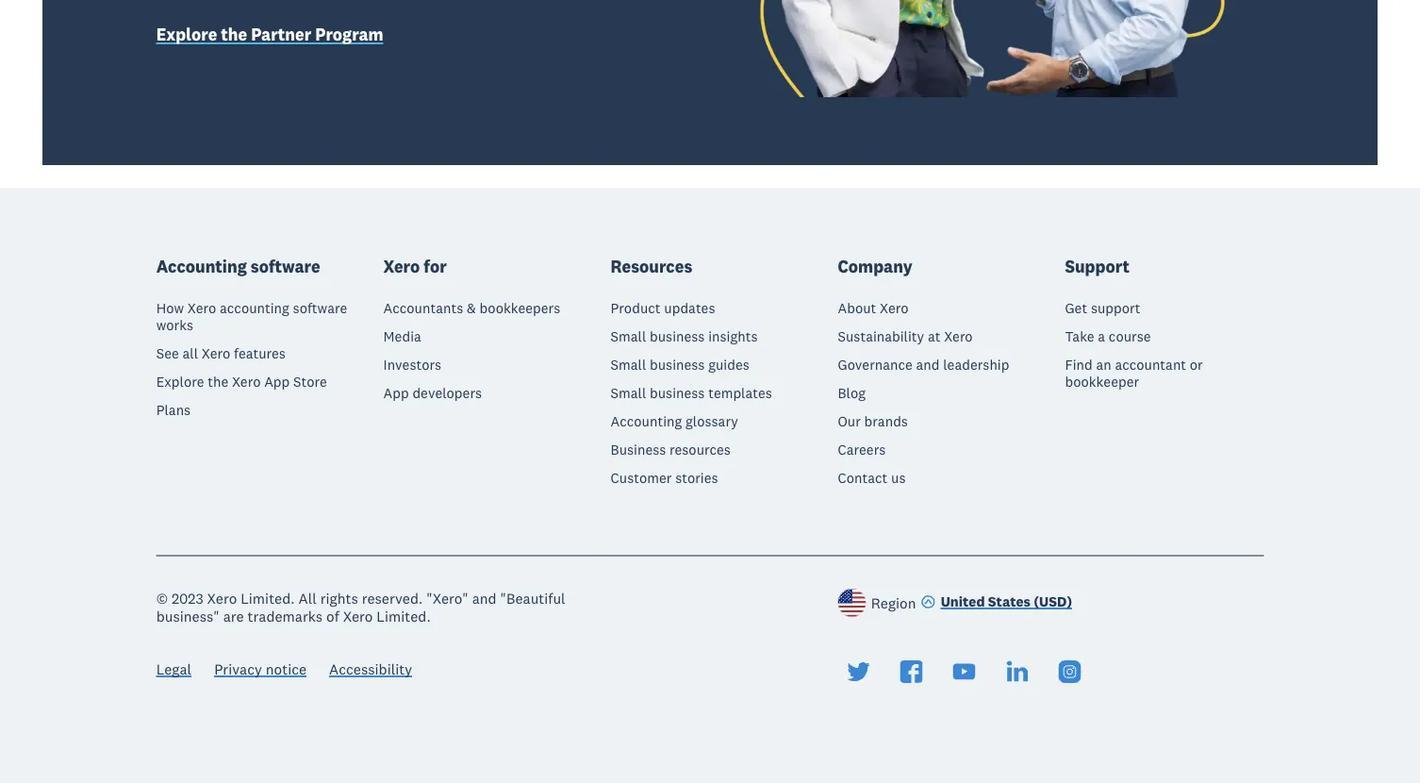 Task type: vqa. For each thing, say whether or not it's contained in the screenshot.
glossary
yes



Task type: locate. For each thing, give the bounding box(es) containing it.
limited. left all
[[241, 589, 295, 607]]

are
[[223, 607, 244, 626]]

business
[[650, 328, 705, 345], [650, 356, 705, 374], [650, 385, 705, 402]]

take
[[1066, 328, 1095, 345]]

xero
[[384, 256, 420, 277], [188, 300, 216, 317], [880, 300, 909, 317], [945, 328, 973, 345], [202, 345, 230, 362], [232, 373, 261, 391], [207, 589, 237, 607], [343, 607, 373, 626]]

accounting software
[[156, 256, 320, 277]]

sustainability
[[838, 328, 925, 345]]

1 horizontal spatial and
[[917, 356, 940, 374]]

blog
[[838, 385, 866, 402]]

twitter image
[[848, 661, 870, 683]]

3 business from the top
[[650, 385, 705, 402]]

business down small business insights at the top
[[650, 356, 705, 374]]

1 vertical spatial business
[[650, 356, 705, 374]]

1 small from the top
[[611, 328, 647, 345]]

1 business from the top
[[650, 328, 705, 345]]

xero up sustainability at xero on the top of the page
[[880, 300, 909, 317]]

small business guides link
[[611, 356, 750, 374]]

small
[[611, 328, 647, 345], [611, 356, 647, 374], [611, 385, 647, 402]]

company
[[838, 256, 913, 277]]

all
[[299, 589, 317, 607]]

0 vertical spatial software
[[251, 256, 320, 277]]

explore inside explore the partner program link
[[156, 24, 217, 44]]

0 horizontal spatial app
[[264, 373, 290, 391]]

contact us link
[[838, 470, 906, 487]]

resources
[[611, 256, 693, 277]]

business down small business guides on the top of the page
[[650, 385, 705, 402]]

xero right at
[[945, 328, 973, 345]]

explore the xero app store link
[[156, 373, 327, 391]]

get support
[[1066, 300, 1141, 317]]

glossary
[[686, 413, 738, 430]]

accounting up how
[[156, 256, 247, 277]]

app
[[264, 373, 290, 391], [384, 385, 409, 402]]

software
[[251, 256, 320, 277], [293, 300, 347, 317]]

software up the accounting
[[251, 256, 320, 277]]

app down features
[[264, 373, 290, 391]]

get support link
[[1066, 300, 1141, 317]]

small for small business insights
[[611, 328, 647, 345]]

"xero"
[[427, 589, 469, 607]]

2 vertical spatial small
[[611, 385, 647, 402]]

2 vertical spatial business
[[650, 385, 705, 402]]

facebook image
[[901, 661, 923, 683]]

1 vertical spatial the
[[208, 373, 229, 391]]

©
[[156, 589, 168, 607]]

states
[[989, 593, 1031, 610]]

business up small business guides on the top of the page
[[650, 328, 705, 345]]

of
[[327, 607, 339, 626]]

all
[[183, 345, 198, 362]]

small business templates link
[[611, 385, 773, 402]]

the inside explore the partner program link
[[221, 24, 247, 44]]

instagram image
[[1059, 661, 1082, 683]]

resources
[[670, 441, 731, 459]]

explore for explore the xero app store
[[156, 373, 204, 391]]

how
[[156, 300, 184, 317]]

youtube image
[[953, 661, 976, 683]]

accountants & bookkeepers link
[[384, 300, 561, 317]]

1 horizontal spatial accounting
[[611, 413, 682, 430]]

3 small from the top
[[611, 385, 647, 402]]

business"
[[156, 607, 220, 626]]

business resources
[[611, 441, 731, 459]]

accounting
[[220, 300, 290, 317]]

limited. up accessibility on the bottom of the page
[[377, 607, 431, 626]]

0 vertical spatial business
[[650, 328, 705, 345]]

and
[[917, 356, 940, 374], [472, 589, 497, 607]]

1 vertical spatial explore
[[156, 373, 204, 391]]

business resources link
[[611, 441, 731, 459]]

take a course
[[1066, 328, 1151, 345]]

about xero link
[[838, 300, 909, 317]]

rights
[[320, 589, 358, 607]]

legal link
[[156, 660, 192, 682]]

small for small business templates
[[611, 385, 647, 402]]

a
[[1098, 328, 1106, 345]]

2 business from the top
[[650, 356, 705, 374]]

works
[[156, 317, 193, 334]]

support
[[1066, 256, 1130, 277]]

united states (usd) button
[[921, 592, 1073, 614]]

1 vertical spatial software
[[293, 300, 347, 317]]

notice
[[266, 660, 307, 678]]

xero right 2023
[[207, 589, 237, 607]]

&
[[467, 300, 476, 317]]

0 vertical spatial accounting
[[156, 256, 247, 277]]

0 vertical spatial small
[[611, 328, 647, 345]]

product
[[611, 300, 661, 317]]

app down investors 'link'
[[384, 385, 409, 402]]

1 horizontal spatial limited.
[[377, 607, 431, 626]]

governance
[[838, 356, 913, 374]]

0 vertical spatial the
[[221, 24, 247, 44]]

0 horizontal spatial and
[[472, 589, 497, 607]]

accounting up business
[[611, 413, 682, 430]]

1 vertical spatial small
[[611, 356, 647, 374]]

xero for
[[384, 256, 447, 277]]

0 vertical spatial explore
[[156, 24, 217, 44]]

accounting glossary link
[[611, 413, 738, 430]]

0 horizontal spatial accounting
[[156, 256, 247, 277]]

and down at
[[917, 356, 940, 374]]

xero right how
[[188, 300, 216, 317]]

1 vertical spatial accounting
[[611, 413, 682, 430]]

accountants speaking to each other image
[[725, 0, 1264, 97]]

and right "xero"
[[472, 589, 497, 607]]

xero down features
[[232, 373, 261, 391]]

1 vertical spatial and
[[472, 589, 497, 607]]

partner
[[251, 24, 312, 44]]

2 explore from the top
[[156, 373, 204, 391]]

1 explore from the top
[[156, 24, 217, 44]]

bookkeepers
[[480, 300, 561, 317]]

our brands
[[838, 413, 908, 430]]

explore the partner program link
[[156, 23, 583, 48]]

governance and leadership
[[838, 356, 1010, 374]]

2 small from the top
[[611, 356, 647, 374]]

the left the partner on the left top of the page
[[221, 24, 247, 44]]

1 horizontal spatial app
[[384, 385, 409, 402]]

software right the accounting
[[293, 300, 347, 317]]

the down see all xero features link
[[208, 373, 229, 391]]

xero right of
[[343, 607, 373, 626]]

an
[[1097, 356, 1112, 374]]

product updates link
[[611, 300, 716, 317]]

accounting for accounting software
[[156, 256, 247, 277]]

customer
[[611, 470, 672, 487]]



Task type: describe. For each thing, give the bounding box(es) containing it.
governance and leadership link
[[838, 356, 1010, 374]]

developers
[[413, 385, 482, 402]]

business for templates
[[650, 385, 705, 402]]

"beautiful
[[500, 589, 566, 607]]

investors link
[[384, 356, 442, 374]]

xero right 'all'
[[202, 345, 230, 362]]

about xero
[[838, 300, 909, 317]]

reserved.
[[362, 589, 423, 607]]

the current region is united states image
[[838, 589, 867, 617]]

careers link
[[838, 441, 886, 459]]

accounting for accounting glossary
[[611, 413, 682, 430]]

privacy notice link
[[214, 660, 307, 682]]

leadership
[[944, 356, 1010, 374]]

0 horizontal spatial limited.
[[241, 589, 295, 607]]

our brands link
[[838, 413, 908, 430]]

see
[[156, 345, 179, 362]]

software inside "how xero accounting software works"
[[293, 300, 347, 317]]

united states (usd)
[[941, 593, 1073, 610]]

accountant
[[1116, 356, 1187, 374]]

accessibility
[[329, 660, 412, 678]]

business for insights
[[650, 328, 705, 345]]

find an accountant or bookkeeper
[[1066, 356, 1204, 391]]

small for small business guides
[[611, 356, 647, 374]]

legal
[[156, 660, 192, 678]]

0 vertical spatial and
[[917, 356, 940, 374]]

the for xero
[[208, 373, 229, 391]]

features
[[234, 345, 286, 362]]

2023
[[172, 589, 204, 607]]

explore the partner program
[[156, 24, 384, 44]]

at
[[928, 328, 941, 345]]

course
[[1109, 328, 1151, 345]]

united
[[941, 593, 985, 610]]

plans
[[156, 402, 191, 419]]

accountants
[[384, 300, 463, 317]]

investors
[[384, 356, 442, 374]]

small business insights link
[[611, 328, 758, 345]]

media link
[[384, 328, 422, 345]]

careers
[[838, 441, 886, 459]]

sustainability at xero
[[838, 328, 973, 345]]

product updates
[[611, 300, 716, 317]]

accessibility link
[[329, 660, 412, 682]]

plans link
[[156, 402, 191, 419]]

explore the xero app store
[[156, 373, 327, 391]]

customer stories
[[611, 470, 718, 487]]

accountants & bookkeepers
[[384, 300, 561, 317]]

store
[[293, 373, 327, 391]]

how xero accounting software works link
[[156, 300, 355, 334]]

templates
[[709, 385, 773, 402]]

or
[[1190, 356, 1204, 374]]

customer stories link
[[611, 470, 718, 487]]

and inside © 2023 xero limited. all rights reserved. "xero" and "beautiful business" are trademarks of xero limited.
[[472, 589, 497, 607]]

contact
[[838, 470, 888, 487]]

insights
[[709, 328, 758, 345]]

small business insights
[[611, 328, 758, 345]]

xero inside "how xero accounting software works"
[[188, 300, 216, 317]]

how xero accounting software works
[[156, 300, 347, 334]]

stories
[[676, 470, 718, 487]]

media
[[384, 328, 422, 345]]

find
[[1066, 356, 1093, 374]]

get
[[1066, 300, 1088, 317]]

app developers link
[[384, 385, 482, 402]]

business for guides
[[650, 356, 705, 374]]

our
[[838, 413, 861, 430]]

contact us
[[838, 470, 906, 487]]

blog link
[[838, 385, 866, 402]]

linkedin image
[[1006, 661, 1029, 683]]

accounting glossary
[[611, 413, 738, 430]]

privacy
[[214, 660, 262, 678]]

guides
[[709, 356, 750, 374]]

find an accountant or bookkeeper link
[[1066, 356, 1264, 391]]

app developers
[[384, 385, 482, 402]]

business
[[611, 441, 666, 459]]

region
[[871, 594, 917, 612]]

privacy notice
[[214, 660, 307, 678]]

bookkeeper
[[1066, 373, 1140, 391]]

see all xero features
[[156, 345, 286, 362]]

trademarks
[[248, 607, 323, 626]]

xero left for
[[384, 256, 420, 277]]

program
[[315, 24, 384, 44]]

updates
[[664, 300, 716, 317]]

for
[[424, 256, 447, 277]]

brands
[[865, 413, 908, 430]]

the for partner
[[221, 24, 247, 44]]

us
[[892, 470, 906, 487]]

explore for explore the partner program
[[156, 24, 217, 44]]

sustainability at xero link
[[838, 328, 973, 345]]

(usd)
[[1034, 593, 1073, 610]]



